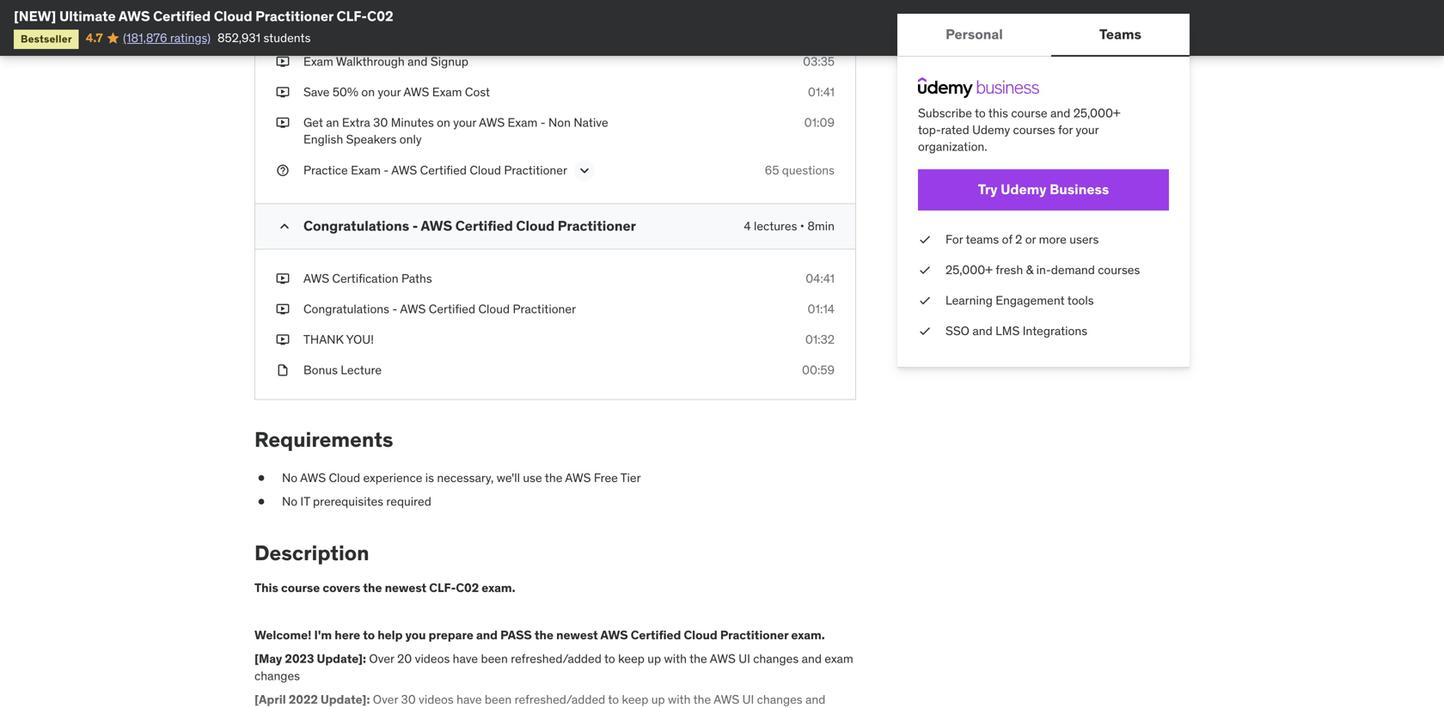 Task type: describe. For each thing, give the bounding box(es) containing it.
04:41
[[806, 271, 835, 286]]

refreshed/added for 30
[[515, 692, 606, 708]]

•
[[800, 218, 805, 234]]

with for over 30 videos have been refreshed/added to keep up with the aws ui changes and
[[668, 692, 691, 708]]

1 horizontal spatial exam.
[[791, 628, 825, 643]]

and left pass
[[476, 628, 498, 643]]

udemy business image
[[918, 77, 1040, 98]]

update]: for [may 2023 update]:
[[317, 652, 366, 667]]

8min
[[808, 218, 835, 234]]

congratulations - aws certified cloud practitioner for 4 lectures
[[304, 217, 636, 235]]

bonus
[[304, 363, 338, 378]]

exam walkthrough and signup
[[304, 54, 469, 69]]

xsmall image right the 852,931
[[276, 23, 290, 39]]

this course covers the newest clf-c02 exam.
[[255, 580, 516, 596]]

50%
[[333, 84, 359, 100]]

free
[[594, 470, 618, 486]]

save 50% on your aws exam cost
[[304, 84, 490, 100]]

[april 2022 update]:
[[255, 692, 370, 708]]

[may 2023 update]:
[[255, 652, 366, 667]]

xsmall image left practice
[[276, 162, 290, 179]]

aws ui for over 30 videos have been refreshed/added to keep up with the aws ui changes and
[[714, 692, 754, 708]]

aws ui for over 20 videos have been refreshed/added to keep up with the aws ui changes and exam changes
[[710, 652, 751, 667]]

aws certified
[[601, 628, 681, 643]]

tips
[[336, 23, 358, 39]]

changes for over 30 videos have been refreshed/added to keep up with the aws ui changes and
[[757, 692, 803, 708]]

65
[[765, 162, 779, 178]]

certified up ratings)
[[153, 7, 211, 25]]

00:59
[[802, 363, 835, 378]]

03:35
[[803, 54, 835, 69]]

up for over 20 videos have been refreshed/added to keep up with the aws ui changes and exam changes
[[648, 652, 661, 667]]

aws certification paths
[[304, 271, 432, 286]]

on inside get an extra 30 minutes on your aws exam - non native english speakers only
[[437, 115, 450, 130]]

aws left free
[[565, 470, 591, 486]]

subscribe
[[918, 105, 972, 121]]

personal
[[946, 25, 1003, 43]]

852,931
[[218, 30, 261, 45]]

for
[[946, 232, 963, 247]]

25,000+ fresh & in-demand courses
[[946, 262, 1140, 278]]

852,931 students
[[218, 30, 311, 45]]

certified down get an extra 30 minutes on your aws exam - non native english speakers only
[[420, 162, 467, 178]]

have for 30
[[457, 692, 482, 708]]

an
[[326, 115, 339, 130]]

this
[[255, 580, 279, 596]]

xsmall image down requirements
[[255, 470, 268, 487]]

and down the exam tips - aws certified cloud practitioner
[[408, 54, 428, 69]]

been for 30
[[485, 692, 512, 708]]

exam down speakers
[[351, 162, 381, 178]]

4 lectures • 8min
[[744, 218, 835, 234]]

over for 30
[[373, 692, 398, 708]]

over for 20
[[369, 652, 394, 667]]

for
[[1059, 122, 1073, 138]]

aws left certification at the left of page
[[304, 271, 329, 286]]

you
[[406, 628, 426, 643]]

[new]
[[14, 7, 56, 25]]

xsmall image left learning
[[918, 292, 932, 309]]

aws down practice exam - aws certified cloud practitioner on the top left
[[421, 217, 453, 235]]

and inside "subscribe to this course and 25,000+ top‑rated udemy courses for your organization."
[[1051, 105, 1071, 121]]

lecture
[[341, 363, 382, 378]]

non
[[549, 115, 571, 130]]

congratulations for 01:14
[[304, 301, 390, 317]]

bestseller
[[21, 32, 72, 45]]

no for no it prerequisites required
[[282, 494, 298, 510]]

01:41
[[808, 84, 835, 100]]

30 inside get an extra 30 minutes on your aws exam - non native english speakers only
[[373, 115, 388, 130]]

exam
[[825, 652, 854, 667]]

- up paths
[[412, 217, 418, 235]]

- down speakers
[[384, 162, 389, 178]]

1 vertical spatial newest
[[556, 628, 598, 643]]

ratings)
[[170, 30, 211, 45]]

tab list containing personal
[[898, 14, 1190, 57]]

xsmall image for thank you!
[[276, 331, 290, 348]]

only
[[400, 132, 422, 147]]

lms
[[996, 323, 1020, 339]]

aws down paths
[[400, 301, 426, 317]]

prerequisites
[[313, 494, 384, 510]]

2023
[[285, 652, 314, 667]]

aws down 'only'
[[391, 162, 417, 178]]

1 vertical spatial courses
[[1098, 262, 1140, 278]]

integrations
[[1023, 323, 1088, 339]]

20
[[397, 652, 412, 667]]

4.7
[[86, 30, 103, 45]]

certification
[[332, 271, 399, 286]]

paths
[[402, 271, 432, 286]]

exam left cost
[[432, 84, 462, 100]]

top‑rated
[[918, 122, 970, 138]]

experience
[[363, 470, 423, 486]]

teams button
[[1052, 14, 1190, 55]]

try udemy business link
[[918, 169, 1169, 210]]

learning
[[946, 293, 993, 308]]

been for 20
[[481, 652, 508, 667]]

tools
[[1068, 293, 1094, 308]]

signup
[[431, 54, 469, 69]]

1 vertical spatial 25,000+
[[946, 262, 993, 278]]

required
[[386, 494, 432, 510]]

english
[[304, 132, 343, 147]]

help
[[378, 628, 403, 643]]

(181,876 ratings)
[[123, 30, 211, 45]]

no aws cloud experience is necessary, we'll use the aws free tier
[[282, 470, 641, 486]]

teams
[[966, 232, 999, 247]]

videos for 20
[[415, 652, 450, 667]]

requirements
[[255, 427, 393, 453]]

lectures
[[754, 218, 797, 234]]

2022
[[289, 692, 318, 708]]

sso and lms integrations
[[946, 323, 1088, 339]]

get
[[304, 115, 323, 130]]

of
[[1002, 232, 1013, 247]]

refreshed/added for 20
[[511, 652, 602, 667]]

the inside the over 20 videos have been refreshed/added to keep up with the aws ui changes and exam changes
[[690, 652, 707, 667]]

- right tips
[[361, 23, 366, 39]]

try udemy business
[[978, 181, 1110, 198]]

0 horizontal spatial clf-
[[337, 7, 367, 25]]

questions
[[782, 162, 835, 178]]

to left help
[[363, 628, 375, 643]]

and inside over 30 videos have been refreshed/added to keep up with the aws ui changes and
[[806, 692, 826, 708]]

4
[[744, 218, 751, 234]]

save
[[304, 84, 330, 100]]

certified down practice exam - aws certified cloud practitioner on the top left
[[456, 217, 513, 235]]

1 vertical spatial udemy
[[1001, 181, 1047, 198]]

or
[[1026, 232, 1036, 247]]

0 horizontal spatial your
[[378, 84, 401, 100]]



Task type: vqa. For each thing, say whether or not it's contained in the screenshot.
second xsmall image from the bottom
yes



Task type: locate. For each thing, give the bounding box(es) containing it.
25,000+ inside "subscribe to this course and 25,000+ top‑rated udemy courses for your organization."
[[1074, 105, 1121, 121]]

to inside over 30 videos have been refreshed/added to keep up with the aws ui changes and
[[608, 692, 619, 708]]

keep for over 30 videos have been refreshed/added to keep up with the aws ui changes and
[[622, 692, 649, 708]]

c02 right tips
[[367, 7, 394, 25]]

your down the exam walkthrough and signup on the top of page
[[378, 84, 401, 100]]

keep for over 20 videos have been refreshed/added to keep up with the aws ui changes and exam changes
[[618, 652, 645, 667]]

students
[[264, 30, 311, 45]]

congratulations up certification at the left of page
[[304, 217, 409, 235]]

to down aws certified
[[604, 652, 615, 667]]

refreshed/added inside the over 20 videos have been refreshed/added to keep up with the aws ui changes and exam changes
[[511, 652, 602, 667]]

over 30 videos have been refreshed/added to keep up with the aws ui changes and
[[255, 692, 826, 709]]

covers
[[323, 580, 361, 596]]

use
[[523, 470, 542, 486]]

business
[[1050, 181, 1110, 198]]

to inside the over 20 videos have been refreshed/added to keep up with the aws ui changes and exam changes
[[604, 652, 615, 667]]

teams
[[1100, 25, 1142, 43]]

certified down paths
[[429, 301, 476, 317]]

1 vertical spatial c02
[[456, 580, 479, 596]]

you!
[[346, 332, 374, 347]]

congratulations - aws certified cloud practitioner down practice exam - aws certified cloud practitioner on the top left
[[304, 217, 636, 235]]

1 vertical spatial congratulations
[[304, 301, 390, 317]]

exam
[[304, 23, 333, 39], [304, 54, 333, 69], [432, 84, 462, 100], [508, 115, 538, 130], [351, 162, 381, 178]]

aws up "minutes"
[[404, 84, 429, 100]]

your inside get an extra 30 minutes on your aws exam - non native english speakers only
[[453, 115, 476, 130]]

update]: for [april 2022 update]:
[[321, 692, 370, 708]]

been
[[481, 652, 508, 667], [485, 692, 512, 708]]

xsmall image left bonus
[[276, 362, 290, 379]]

1 vertical spatial course
[[281, 580, 320, 596]]

c02 up prepare
[[456, 580, 479, 596]]

and left exam
[[802, 652, 822, 667]]

description
[[255, 541, 369, 566]]

course right the this on the top right of the page
[[1012, 105, 1048, 121]]

xsmall image for get an extra 30 minutes on your aws exam - non native english speakers only
[[276, 114, 290, 131]]

aws ui inside over 30 videos have been refreshed/added to keep up with the aws ui changes and
[[714, 692, 754, 708]]

newest up you
[[385, 580, 427, 596]]

0 horizontal spatial 25,000+
[[946, 262, 993, 278]]

try
[[978, 181, 998, 198]]

thank you!
[[304, 332, 374, 347]]

exam tips - aws certified cloud practitioner
[[304, 23, 545, 39]]

0 vertical spatial 30
[[373, 115, 388, 130]]

0 vertical spatial on
[[361, 84, 375, 100]]

and up for
[[1051, 105, 1071, 121]]

to left the this on the top right of the page
[[975, 105, 986, 121]]

exam left tips
[[304, 23, 333, 39]]

welcome! i'm
[[255, 628, 332, 643]]

0 vertical spatial newest
[[385, 580, 427, 596]]

0 vertical spatial update]:
[[317, 652, 366, 667]]

congratulations - aws certified cloud practitioner for 01:14
[[304, 301, 576, 317]]

practitioner
[[256, 7, 334, 25], [482, 23, 545, 39], [504, 162, 568, 178], [558, 217, 636, 235], [513, 301, 576, 317], [720, 628, 789, 643]]

1 vertical spatial changes
[[255, 668, 300, 684]]

no down requirements
[[282, 470, 298, 486]]

1 horizontal spatial 25,000+
[[1074, 105, 1121, 121]]

thank
[[304, 332, 344, 347]]

udemy down the this on the top right of the page
[[973, 122, 1011, 138]]

no for no aws cloud experience is necessary, we'll use the aws free tier
[[282, 470, 298, 486]]

course right this
[[281, 580, 320, 596]]

1 vertical spatial no
[[282, 494, 298, 510]]

xsmall image down the small image
[[276, 301, 290, 318]]

exam.
[[482, 580, 516, 596], [791, 628, 825, 643]]

0 vertical spatial up
[[648, 652, 661, 667]]

xsmall image for bonus lecture
[[276, 362, 290, 379]]

xsmall image left sso
[[918, 323, 932, 340]]

keep inside over 30 videos have been refreshed/added to keep up with the aws ui changes and
[[622, 692, 649, 708]]

xsmall image down students
[[276, 53, 290, 70]]

up inside over 30 videos have been refreshed/added to keep up with the aws ui changes and
[[652, 692, 665, 708]]

have inside the over 20 videos have been refreshed/added to keep up with the aws ui changes and exam changes
[[453, 652, 478, 667]]

prepare
[[429, 628, 474, 643]]

courses inside "subscribe to this course and 25,000+ top‑rated udemy courses for your organization."
[[1013, 122, 1056, 138]]

exam up save
[[304, 54, 333, 69]]

30 up speakers
[[373, 115, 388, 130]]

courses left for
[[1013, 122, 1056, 138]]

65 questions
[[765, 162, 835, 178]]

subscribe to this course and 25,000+ top‑rated udemy courses for your organization.
[[918, 105, 1121, 155]]

0 vertical spatial courses
[[1013, 122, 1056, 138]]

aws up it
[[300, 470, 326, 486]]

courses
[[1013, 122, 1056, 138], [1098, 262, 1140, 278]]

0 horizontal spatial exam.
[[482, 580, 516, 596]]

xsmall image left fresh
[[918, 262, 932, 279]]

0 horizontal spatial 30
[[373, 115, 388, 130]]

been inside over 30 videos have been refreshed/added to keep up with the aws ui changes and
[[485, 692, 512, 708]]

users
[[1070, 232, 1099, 247]]

0 horizontal spatial newest
[[385, 580, 427, 596]]

1 vertical spatial clf-
[[429, 580, 456, 596]]

xsmall image for congratulations - aws certified cloud practitioner
[[276, 301, 290, 318]]

update]: down here
[[317, 652, 366, 667]]

get an extra 30 minutes on your aws exam - non native english speakers only
[[304, 115, 609, 147]]

xsmall image left save
[[276, 84, 290, 101]]

0 vertical spatial exam.
[[482, 580, 516, 596]]

udemy inside "subscribe to this course and 25,000+ top‑rated udemy courses for your organization."
[[973, 122, 1011, 138]]

1 horizontal spatial newest
[[556, 628, 598, 643]]

1 vertical spatial videos
[[419, 692, 454, 708]]

no left it
[[282, 494, 298, 510]]

this
[[989, 105, 1009, 121]]

up for over 30 videos have been refreshed/added to keep up with the aws ui changes and
[[652, 692, 665, 708]]

0 vertical spatial 25,000+
[[1074, 105, 1121, 121]]

(181,876
[[123, 30, 167, 45]]

tier
[[621, 470, 641, 486]]

1 no from the top
[[282, 470, 298, 486]]

exam inside get an extra 30 minutes on your aws exam - non native english speakers only
[[508, 115, 538, 130]]

newest up the over 20 videos have been refreshed/added to keep up with the aws ui changes and exam changes
[[556, 628, 598, 643]]

course inside "subscribe to this course and 25,000+ top‑rated udemy courses for your organization."
[[1012, 105, 1048, 121]]

update]:
[[317, 652, 366, 667], [321, 692, 370, 708]]

have
[[453, 652, 478, 667], [457, 692, 482, 708]]

to inside "subscribe to this course and 25,000+ top‑rated udemy courses for your organization."
[[975, 105, 986, 121]]

0 horizontal spatial on
[[361, 84, 375, 100]]

0 vertical spatial course
[[1012, 105, 1048, 121]]

2
[[1016, 232, 1023, 247]]

on right "minutes"
[[437, 115, 450, 130]]

[may
[[255, 652, 282, 667]]

with for over 20 videos have been refreshed/added to keep up with the aws ui changes and exam changes
[[664, 652, 687, 667]]

your right for
[[1076, 122, 1099, 138]]

aws inside get an extra 30 minutes on your aws exam - non native english speakers only
[[479, 115, 505, 130]]

0 vertical spatial aws ui
[[710, 652, 751, 667]]

been down the over 20 videos have been refreshed/added to keep up with the aws ui changes and exam changes
[[485, 692, 512, 708]]

1 vertical spatial refreshed/added
[[515, 692, 606, 708]]

1 horizontal spatial c02
[[456, 580, 479, 596]]

over 20 videos have been refreshed/added to keep up with the aws ui changes and exam changes
[[255, 652, 854, 684]]

1 vertical spatial over
[[373, 692, 398, 708]]

is
[[425, 470, 434, 486]]

here
[[335, 628, 360, 643]]

and inside the over 20 videos have been refreshed/added to keep up with the aws ui changes and exam changes
[[802, 652, 822, 667]]

0 vertical spatial congratulations - aws certified cloud practitioner
[[304, 217, 636, 235]]

engagement
[[996, 293, 1065, 308]]

c02
[[367, 7, 394, 25], [456, 580, 479, 596]]

xsmall image left thank
[[276, 331, 290, 348]]

been inside the over 20 videos have been refreshed/added to keep up with the aws ui changes and exam changes
[[481, 652, 508, 667]]

1 horizontal spatial clf-
[[429, 580, 456, 596]]

xsmall image down the small image
[[276, 270, 290, 287]]

1 horizontal spatial course
[[1012, 105, 1048, 121]]

course
[[1012, 105, 1048, 121], [281, 580, 320, 596]]

udemy
[[973, 122, 1011, 138], [1001, 181, 1047, 198]]

no it prerequisites required
[[282, 494, 432, 510]]

exam. up pass
[[482, 580, 516, 596]]

refreshed/added inside over 30 videos have been refreshed/added to keep up with the aws ui changes and
[[515, 692, 606, 708]]

aws ui inside the over 20 videos have been refreshed/added to keep up with the aws ui changes and exam changes
[[710, 652, 751, 667]]

with inside the over 20 videos have been refreshed/added to keep up with the aws ui changes and exam changes
[[664, 652, 687, 667]]

0 vertical spatial with
[[664, 652, 687, 667]]

1 vertical spatial exam.
[[791, 628, 825, 643]]

1 vertical spatial on
[[437, 115, 450, 130]]

congratulations for 4 lectures
[[304, 217, 409, 235]]

aws up (181,876
[[119, 7, 150, 25]]

and right sso
[[973, 323, 993, 339]]

clf- up prepare
[[429, 580, 456, 596]]

and down exam
[[806, 692, 826, 708]]

0 vertical spatial c02
[[367, 7, 394, 25]]

to
[[975, 105, 986, 121], [363, 628, 375, 643], [604, 652, 615, 667], [608, 692, 619, 708]]

aws down cost
[[479, 115, 505, 130]]

minutes
[[391, 115, 434, 130]]

on
[[361, 84, 375, 100], [437, 115, 450, 130]]

refreshed/added down the over 20 videos have been refreshed/added to keep up with the aws ui changes and exam changes
[[515, 692, 606, 708]]

changes inside over 30 videos have been refreshed/added to keep up with the aws ui changes and
[[757, 692, 803, 708]]

update]: right 2022
[[321, 692, 370, 708]]

xsmall image left for on the top right of page
[[918, 231, 932, 248]]

xsmall image for exam walkthrough and signup
[[276, 53, 290, 70]]

0 vertical spatial over
[[369, 652, 394, 667]]

xsmall image left get
[[276, 114, 290, 131]]

tab list
[[898, 14, 1190, 57]]

been down pass
[[481, 652, 508, 667]]

congratulations - aws certified cloud practitioner down paths
[[304, 301, 576, 317]]

0 vertical spatial congratulations
[[304, 217, 409, 235]]

exam left non
[[508, 115, 538, 130]]

cost
[[465, 84, 490, 100]]

0 horizontal spatial courses
[[1013, 122, 1056, 138]]

practice
[[304, 162, 348, 178]]

in-
[[1037, 262, 1052, 278]]

your down cost
[[453, 115, 476, 130]]

videos right '20'
[[415, 652, 450, 667]]

videos inside over 30 videos have been refreshed/added to keep up with the aws ui changes and
[[419, 692, 454, 708]]

over inside the over 20 videos have been refreshed/added to keep up with the aws ui changes and exam changes
[[369, 652, 394, 667]]

- left non
[[541, 115, 546, 130]]

keep
[[618, 652, 645, 667], [622, 692, 649, 708]]

we'll
[[497, 470, 520, 486]]

xsmall image left it
[[255, 494, 268, 510]]

2 congratulations - aws certified cloud practitioner from the top
[[304, 301, 576, 317]]

refreshed/added down welcome! i'm here to help you prepare and pass the newest aws certified cloud practitioner exam.
[[511, 652, 602, 667]]

1 vertical spatial aws ui
[[714, 692, 754, 708]]

0 vertical spatial refreshed/added
[[511, 652, 602, 667]]

welcome! i'm here to help you prepare and pass the newest aws certified cloud practitioner exam.
[[255, 628, 825, 643]]

sso
[[946, 323, 970, 339]]

over left '20'
[[369, 652, 394, 667]]

1 horizontal spatial on
[[437, 115, 450, 130]]

0 vertical spatial been
[[481, 652, 508, 667]]

30 down '20'
[[401, 692, 416, 708]]

2 congratulations from the top
[[304, 301, 390, 317]]

organization.
[[918, 139, 988, 155]]

2 no from the top
[[282, 494, 298, 510]]

xsmall image
[[276, 53, 290, 70], [276, 114, 290, 131], [918, 292, 932, 309], [276, 301, 290, 318], [276, 331, 290, 348], [276, 362, 290, 379], [255, 470, 268, 487]]

over
[[369, 652, 394, 667], [373, 692, 398, 708]]

with inside over 30 videos have been refreshed/added to keep up with the aws ui changes and
[[668, 692, 691, 708]]

your inside "subscribe to this course and 25,000+ top‑rated udemy courses for your organization."
[[1076, 122, 1099, 138]]

have inside over 30 videos have been refreshed/added to keep up with the aws ui changes and
[[457, 692, 482, 708]]

0 vertical spatial clf-
[[337, 7, 367, 25]]

extra
[[342, 115, 370, 130]]

01:32
[[806, 332, 835, 347]]

1 congratulations - aws certified cloud practitioner from the top
[[304, 217, 636, 235]]

walkthrough
[[336, 54, 405, 69]]

2 horizontal spatial your
[[1076, 122, 1099, 138]]

0 vertical spatial changes
[[753, 652, 799, 667]]

1 vertical spatial up
[[652, 692, 665, 708]]

aws
[[119, 7, 150, 25], [369, 23, 395, 39], [404, 84, 429, 100], [479, 115, 505, 130], [391, 162, 417, 178], [421, 217, 453, 235], [304, 271, 329, 286], [400, 301, 426, 317], [300, 470, 326, 486], [565, 470, 591, 486]]

0 vertical spatial no
[[282, 470, 298, 486]]

1 vertical spatial been
[[485, 692, 512, 708]]

1 vertical spatial update]:
[[321, 692, 370, 708]]

1 congratulations from the top
[[304, 217, 409, 235]]

aws up the exam walkthrough and signup on the top of page
[[369, 23, 395, 39]]

0 vertical spatial udemy
[[973, 122, 1011, 138]]

small image
[[276, 218, 293, 235]]

show lecture description image
[[576, 162, 593, 179]]

personal button
[[898, 14, 1052, 55]]

speakers
[[346, 132, 397, 147]]

it
[[300, 494, 310, 510]]

1 vertical spatial with
[[668, 692, 691, 708]]

01:09
[[805, 115, 835, 130]]

[new] ultimate aws certified cloud practitioner clf-c02
[[14, 7, 394, 25]]

0 vertical spatial have
[[453, 652, 478, 667]]

the inside over 30 videos have been refreshed/added to keep up with the aws ui changes and
[[694, 692, 711, 708]]

native
[[574, 115, 609, 130]]

certified up signup
[[398, 23, 445, 39]]

30
[[373, 115, 388, 130], [401, 692, 416, 708]]

1 horizontal spatial your
[[453, 115, 476, 130]]

have for 20
[[453, 652, 478, 667]]

1 vertical spatial congratulations - aws certified cloud practitioner
[[304, 301, 576, 317]]

necessary,
[[437, 470, 494, 486]]

videos
[[415, 652, 450, 667], [419, 692, 454, 708]]

over inside over 30 videos have been refreshed/added to keep up with the aws ui changes and
[[373, 692, 398, 708]]

on right 50%
[[361, 84, 375, 100]]

25,000+ up the business
[[1074, 105, 1121, 121]]

changes for over 20 videos have been refreshed/added to keep up with the aws ui changes and exam changes
[[753, 652, 799, 667]]

0 vertical spatial keep
[[618, 652, 645, 667]]

1 horizontal spatial courses
[[1098, 262, 1140, 278]]

30 inside over 30 videos have been refreshed/added to keep up with the aws ui changes and
[[401, 692, 416, 708]]

certified
[[153, 7, 211, 25], [398, 23, 445, 39], [420, 162, 467, 178], [456, 217, 513, 235], [429, 301, 476, 317]]

keep inside the over 20 videos have been refreshed/added to keep up with the aws ui changes and exam changes
[[618, 652, 645, 667]]

for teams of 2 or more users
[[946, 232, 1099, 247]]

0 horizontal spatial course
[[281, 580, 320, 596]]

-
[[361, 23, 366, 39], [541, 115, 546, 130], [384, 162, 389, 178], [412, 217, 418, 235], [392, 301, 398, 317]]

1 vertical spatial 30
[[401, 692, 416, 708]]

to down the over 20 videos have been refreshed/added to keep up with the aws ui changes and exam changes
[[608, 692, 619, 708]]

up inside the over 20 videos have been refreshed/added to keep up with the aws ui changes and exam changes
[[648, 652, 661, 667]]

0 horizontal spatial c02
[[367, 7, 394, 25]]

1 vertical spatial have
[[457, 692, 482, 708]]

1 vertical spatial keep
[[622, 692, 649, 708]]

0 vertical spatial videos
[[415, 652, 450, 667]]

2 vertical spatial changes
[[757, 692, 803, 708]]

congratulations up thank you!
[[304, 301, 390, 317]]

clf- up walkthrough on the top of page
[[337, 7, 367, 25]]

learning engagement tools
[[946, 293, 1094, 308]]

videos inside the over 20 videos have been refreshed/added to keep up with the aws ui changes and exam changes
[[415, 652, 450, 667]]

courses right demand on the top of the page
[[1098, 262, 1140, 278]]

bonus lecture
[[304, 363, 382, 378]]

over down '20'
[[373, 692, 398, 708]]

ultimate
[[59, 7, 116, 25]]

udemy right the try
[[1001, 181, 1047, 198]]

congratulations - aws certified cloud practitioner
[[304, 217, 636, 235], [304, 301, 576, 317]]

exam. up exam
[[791, 628, 825, 643]]

videos down prepare
[[419, 692, 454, 708]]

- inside get an extra 30 minutes on your aws exam - non native english speakers only
[[541, 115, 546, 130]]

congratulations
[[304, 217, 409, 235], [304, 301, 390, 317]]

- down aws certification paths
[[392, 301, 398, 317]]

videos for 30
[[419, 692, 454, 708]]

25,000+ up learning
[[946, 262, 993, 278]]

xsmall image
[[276, 23, 290, 39], [276, 84, 290, 101], [276, 162, 290, 179], [918, 231, 932, 248], [918, 262, 932, 279], [276, 270, 290, 287], [918, 323, 932, 340], [255, 494, 268, 510]]

1 horizontal spatial 30
[[401, 692, 416, 708]]

no
[[282, 470, 298, 486], [282, 494, 298, 510]]



